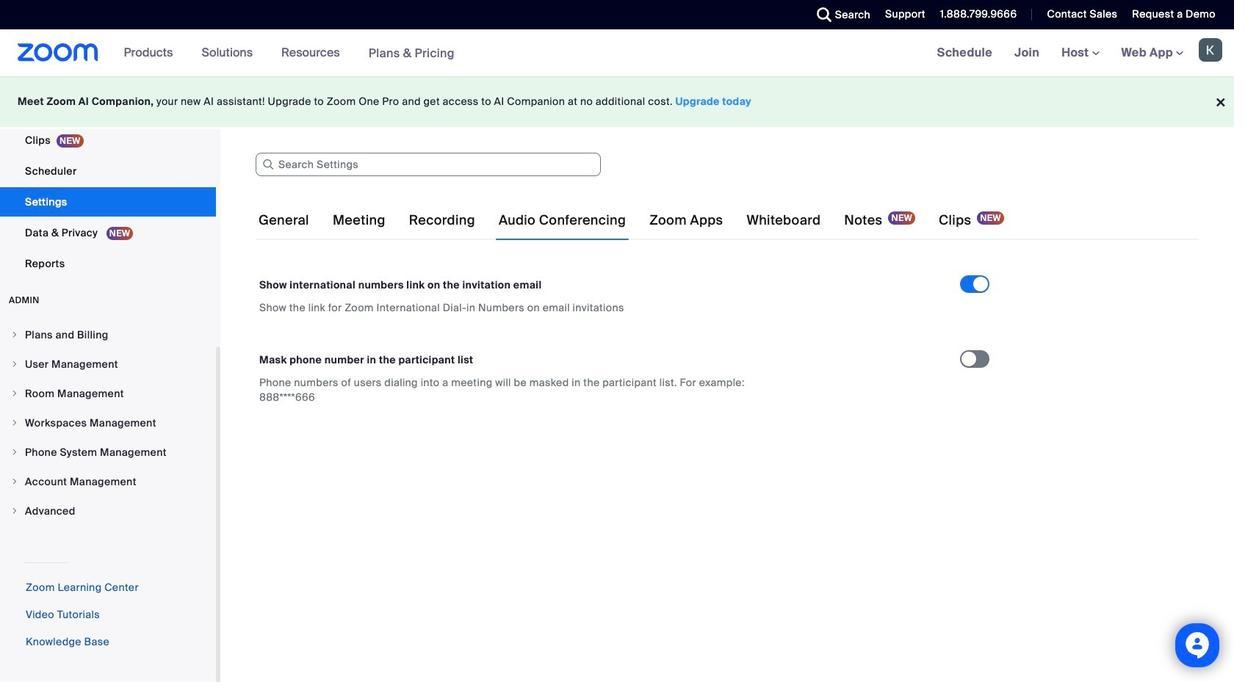 Task type: vqa. For each thing, say whether or not it's contained in the screenshot.
"EDIT USER PHOTO"
no



Task type: describe. For each thing, give the bounding box(es) containing it.
product information navigation
[[113, 29, 466, 77]]

7 menu item from the top
[[0, 497, 216, 525]]

1 menu item from the top
[[0, 321, 216, 349]]

right image for third menu item from the bottom of the 'admin menu' menu
[[10, 448, 19, 457]]

Search Settings text field
[[256, 153, 601, 176]]

tabs of my account settings page tab list
[[256, 200, 1007, 241]]

6 menu item from the top
[[0, 468, 216, 496]]

personal menu menu
[[0, 0, 216, 280]]

right image for seventh menu item
[[10, 507, 19, 516]]

right image for seventh menu item from the bottom of the 'admin menu' menu
[[10, 331, 19, 339]]



Task type: locate. For each thing, give the bounding box(es) containing it.
3 menu item from the top
[[0, 380, 216, 408]]

admin menu menu
[[0, 321, 216, 527]]

4 right image from the top
[[10, 448, 19, 457]]

2 right image from the top
[[10, 478, 19, 486]]

menu item
[[0, 321, 216, 349], [0, 350, 216, 378], [0, 380, 216, 408], [0, 409, 216, 437], [0, 439, 216, 467], [0, 468, 216, 496], [0, 497, 216, 525]]

profile picture image
[[1199, 38, 1222, 62]]

1 right image from the top
[[10, 419, 19, 428]]

right image for 3rd menu item from the top of the 'admin menu' menu
[[10, 389, 19, 398]]

banner
[[0, 29, 1234, 77]]

2 menu item from the top
[[0, 350, 216, 378]]

5 menu item from the top
[[0, 439, 216, 467]]

meetings navigation
[[926, 29, 1234, 77]]

5 right image from the top
[[10, 507, 19, 516]]

1 vertical spatial right image
[[10, 478, 19, 486]]

4 menu item from the top
[[0, 409, 216, 437]]

3 right image from the top
[[10, 389, 19, 398]]

zoom logo image
[[18, 43, 98, 62]]

right image for 6th menu item from the bottom of the 'admin menu' menu
[[10, 360, 19, 369]]

right image
[[10, 331, 19, 339], [10, 360, 19, 369], [10, 389, 19, 398], [10, 448, 19, 457], [10, 507, 19, 516]]

1 right image from the top
[[10, 331, 19, 339]]

right image
[[10, 419, 19, 428], [10, 478, 19, 486]]

0 vertical spatial right image
[[10, 419, 19, 428]]

2 right image from the top
[[10, 360, 19, 369]]

footer
[[0, 76, 1234, 127]]



